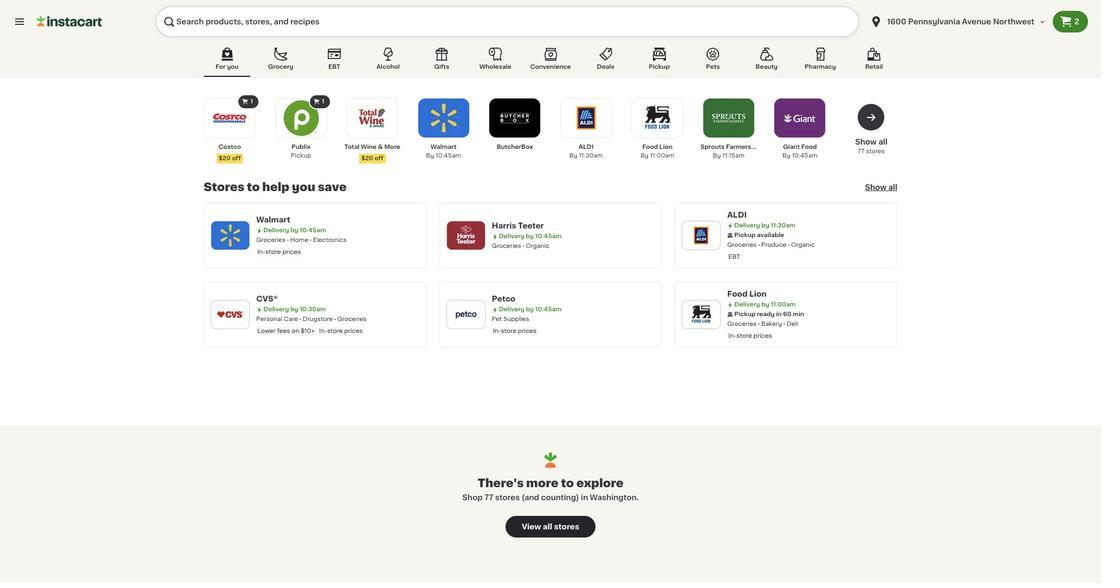 Task type: describe. For each thing, give the bounding box(es) containing it.
min
[[793, 312, 804, 318]]

aldi for aldi by 11:30am
[[579, 144, 594, 150]]

harris teeter
[[492, 222, 544, 230]]

cvs®
[[256, 295, 278, 303]]

groceries right drugstore
[[337, 317, 367, 322]]

butcherbox
[[497, 144, 533, 150]]

convenience button
[[526, 46, 575, 77]]

retail
[[865, 64, 883, 70]]

Search field
[[156, 7, 859, 37]]

0 horizontal spatial organic
[[526, 243, 550, 249]]

1 1600 pennsylvania avenue northwest button from the left
[[864, 7, 1053, 37]]

produce
[[761, 242, 787, 248]]

grocery
[[268, 64, 293, 70]]

1600
[[887, 18, 907, 25]]

pickup ready in 60 min
[[735, 312, 804, 318]]

giant food by 10:45am
[[783, 144, 818, 159]]

delivery for harris teeter
[[499, 234, 525, 240]]

store down drugstore
[[327, 328, 343, 334]]

pickup for pickup
[[649, 64, 670, 70]]

save
[[318, 182, 347, 193]]

aldi logo image
[[687, 222, 716, 250]]

food inside giant food by 10:45am
[[801, 144, 817, 150]]

pet supplies
[[492, 317, 529, 322]]

10:45am for walmart
[[300, 228, 326, 234]]

more
[[526, 478, 559, 489]]

stores inside "show all 77 stores"
[[866, 149, 885, 154]]

lion for food lion
[[750, 291, 767, 298]]

walmart for walmart
[[256, 216, 290, 224]]

ebt button
[[311, 46, 358, 77]]

shop
[[462, 494, 483, 502]]

wholesale button
[[472, 46, 519, 77]]

prices down home
[[282, 249, 301, 255]]

in- down drugstore
[[319, 328, 327, 334]]

personal
[[256, 317, 282, 322]]

groceries organic
[[492, 243, 550, 249]]

by inside food lion by 11:00am
[[641, 153, 649, 159]]

publix
[[292, 144, 311, 150]]

for you
[[216, 64, 239, 70]]

pets
[[706, 64, 720, 70]]

delivery for cvs®
[[263, 307, 289, 313]]

butcherbox image
[[497, 100, 533, 137]]

pickup for pickup ready in 60 min
[[735, 312, 756, 318]]

in- down groceries bakery deli
[[729, 333, 737, 339]]

more
[[384, 144, 400, 150]]

groceries home electronics
[[256, 237, 347, 243]]

fees
[[277, 328, 290, 334]]

on
[[292, 328, 299, 334]]

stores inside the there's more to explore shop 77 stores (and counting) in washington.
[[495, 494, 520, 502]]

walmart image
[[425, 100, 462, 137]]

11:30am for aldi by 11:30am
[[579, 153, 603, 159]]

by for aldi
[[762, 223, 770, 229]]

pennsylvania
[[908, 18, 960, 25]]

by for petco
[[526, 307, 534, 313]]

bakery
[[761, 321, 782, 327]]

delivery by 11:30am
[[735, 223, 796, 229]]

northwest
[[993, 18, 1035, 25]]

food lion image
[[639, 100, 676, 137]]

prices down groceries bakery deli
[[754, 333, 772, 339]]

to inside tab panel
[[247, 182, 260, 193]]

walmart logo image
[[216, 222, 244, 250]]

aldi by 11:30am
[[570, 144, 603, 159]]

delivery for petco
[[499, 307, 525, 313]]

(and
[[522, 494, 539, 502]]

stores to help you save
[[204, 182, 347, 193]]

petco logo image
[[452, 301, 480, 329]]

wholesale
[[480, 64, 512, 70]]

groceries for bakery
[[728, 321, 757, 327]]

beauty
[[756, 64, 778, 70]]

farmers
[[726, 144, 752, 150]]

electronics
[[313, 237, 347, 243]]

counting)
[[541, 494, 579, 502]]

sprouts farmers market by 11:15am
[[701, 144, 775, 159]]

60
[[783, 312, 792, 318]]

by for walmart
[[290, 228, 298, 234]]

for you button
[[204, 46, 250, 77]]

delivery for food lion
[[735, 302, 760, 308]]

there's
[[478, 478, 524, 489]]

show for show all 77 stores
[[855, 138, 877, 146]]

11:30am for delivery by 11:30am
[[771, 223, 796, 229]]

help
[[262, 182, 290, 193]]

store down groceries bakery deli
[[737, 333, 752, 339]]

by for harris teeter
[[526, 234, 534, 240]]

show all button
[[865, 182, 898, 193]]

personal care drugstore groceries
[[256, 317, 367, 322]]

in-store prices for petco
[[493, 328, 537, 334]]

food lion
[[728, 291, 767, 298]]

all for show all 77 stores
[[879, 138, 888, 146]]

deli
[[787, 321, 799, 327]]

delivery by 10:30am
[[263, 307, 326, 313]]

costco $20 off
[[219, 144, 241, 162]]

by for cvs®
[[290, 307, 298, 313]]

delivery for walmart
[[263, 228, 289, 234]]

pickup button
[[636, 46, 683, 77]]

market
[[753, 144, 775, 150]]

10:45am for petco
[[535, 307, 562, 313]]

2 button
[[1053, 11, 1088, 33]]

lower fees on $10+ in-store prices
[[257, 328, 363, 334]]

delivery by 10:45am for walmart
[[263, 228, 326, 234]]

cvs® logo image
[[216, 301, 244, 329]]

for
[[216, 64, 226, 70]]

11:15am
[[723, 153, 745, 159]]

alcohol
[[377, 64, 400, 70]]

total
[[344, 144, 360, 150]]



Task type: locate. For each thing, give the bounding box(es) containing it.
3 by from the left
[[641, 153, 649, 159]]

pharmacy button
[[797, 46, 844, 77]]

to inside the there's more to explore shop 77 stores (and counting) in washington.
[[561, 478, 574, 489]]

by inside aldi by 11:30am
[[570, 153, 578, 159]]

wine
[[361, 144, 377, 150]]

pickup up groceries bakery deli
[[735, 312, 756, 318]]

groceries down harris
[[492, 243, 521, 249]]

1 vertical spatial in
[[581, 494, 588, 502]]

lion inside food lion by 11:00am
[[660, 144, 673, 150]]

0 vertical spatial you
[[227, 64, 239, 70]]

view
[[522, 524, 541, 531]]

0 horizontal spatial 1
[[251, 99, 253, 105]]

1600 pennsylvania avenue northwest
[[887, 18, 1035, 25]]

1 horizontal spatial $20
[[361, 156, 373, 162]]

harris teeter logo image
[[452, 222, 480, 250]]

food
[[642, 144, 658, 150], [801, 144, 817, 150], [728, 291, 748, 298]]

delivery up pet supplies
[[499, 307, 525, 313]]

off down "costco"
[[232, 156, 241, 162]]

view all stores link
[[506, 517, 596, 538]]

1 vertical spatial to
[[561, 478, 574, 489]]

2 vertical spatial stores
[[554, 524, 579, 531]]

lion
[[660, 144, 673, 150], [750, 291, 767, 298]]

prices down supplies
[[518, 328, 537, 334]]

0 vertical spatial stores
[[866, 149, 885, 154]]

by down "giant"
[[783, 153, 791, 159]]

delivery up pickup available
[[735, 223, 760, 229]]

pickup up food lion "image"
[[649, 64, 670, 70]]

pet
[[492, 317, 502, 322]]

total wine & more image
[[354, 100, 391, 137]]

0 vertical spatial 11:00am
[[650, 153, 674, 159]]

$10+
[[301, 328, 315, 334]]

aldi inside aldi by 11:30am
[[579, 144, 594, 150]]

stores
[[204, 182, 244, 193]]

stores inside button
[[554, 524, 579, 531]]

pickup down publix
[[291, 153, 311, 159]]

0 horizontal spatial food
[[642, 144, 658, 150]]

washington.
[[590, 494, 639, 502]]

11:00am
[[650, 153, 674, 159], [771, 302, 796, 308]]

food for food lion
[[728, 291, 748, 298]]

in down explore
[[581, 494, 588, 502]]

1 horizontal spatial 11:30am
[[771, 223, 796, 229]]

delivery by 10:45am for petco
[[499, 307, 562, 313]]

store
[[266, 249, 281, 255], [327, 328, 343, 334], [501, 328, 517, 334], [737, 333, 752, 339]]

77 inside "show all 77 stores"
[[858, 149, 865, 154]]

publix image
[[283, 100, 320, 137]]

to left help
[[247, 182, 260, 193]]

1 vertical spatial stores
[[495, 494, 520, 502]]

0 horizontal spatial ebt
[[328, 64, 340, 70]]

by inside sprouts farmers market by 11:15am
[[713, 153, 721, 159]]

home
[[290, 237, 308, 243]]

by up supplies
[[526, 307, 534, 313]]

you right help
[[292, 182, 315, 193]]

there's more to explore shop 77 stores (and counting) in washington.
[[462, 478, 639, 502]]

ebt inside stores to help you save tab panel
[[729, 254, 740, 260]]

delivery down "food lion"
[[735, 302, 760, 308]]

by down food lion "image"
[[641, 153, 649, 159]]

1 horizontal spatial aldi
[[728, 211, 747, 219]]

1 horizontal spatial ebt
[[729, 254, 740, 260]]

ready
[[757, 312, 775, 318]]

food inside food lion by 11:00am
[[642, 144, 658, 150]]

1 horizontal spatial walmart
[[431, 144, 457, 150]]

all
[[879, 138, 888, 146], [889, 184, 898, 191], [543, 524, 552, 531]]

10:45am inside giant food by 10:45am
[[792, 153, 818, 159]]

view all stores button
[[506, 517, 596, 538]]

groceries left home
[[256, 237, 286, 243]]

ebt inside ebt button
[[328, 64, 340, 70]]

1 horizontal spatial all
[[879, 138, 888, 146]]

in-store prices down groceries bakery deli
[[729, 333, 772, 339]]

4 by from the left
[[713, 153, 721, 159]]

avenue
[[962, 18, 991, 25]]

in- down "pet"
[[493, 328, 501, 334]]

stores down counting)
[[554, 524, 579, 531]]

aldi for aldi
[[728, 211, 747, 219]]

grocery button
[[257, 46, 304, 77]]

2 $20 from the left
[[361, 156, 373, 162]]

all inside button
[[543, 524, 552, 531]]

2 1600 pennsylvania avenue northwest button from the left
[[870, 7, 1047, 37]]

1 $20 from the left
[[219, 156, 231, 162]]

groceries down pickup available
[[728, 242, 757, 248]]

publix pickup
[[291, 144, 311, 159]]

in-store prices down home
[[257, 249, 301, 255]]

ebt down pickup available
[[729, 254, 740, 260]]

2 horizontal spatial in-store prices
[[729, 333, 772, 339]]

pickup down delivery by 11:30am
[[735, 233, 756, 238]]

$20 inside costco $20 off
[[219, 156, 231, 162]]

delivery up the groceries home electronics
[[263, 228, 289, 234]]

1 vertical spatial 11:30am
[[771, 223, 796, 229]]

1 off from the left
[[232, 156, 241, 162]]

deals
[[597, 64, 615, 70]]

delivery for aldi
[[735, 223, 760, 229]]

walmart
[[431, 144, 457, 150], [256, 216, 290, 224]]

groceries down pickup ready in 60 min
[[728, 321, 757, 327]]

0 vertical spatial ebt
[[328, 64, 340, 70]]

available
[[757, 233, 784, 238]]

0 vertical spatial to
[[247, 182, 260, 193]]

10:30am
[[300, 307, 326, 313]]

food up delivery by 11:00am
[[728, 291, 748, 298]]

2 off from the left
[[375, 156, 383, 162]]

0 horizontal spatial 11:00am
[[650, 153, 674, 159]]

11:30am down aldi image
[[579, 153, 603, 159]]

stores down there's
[[495, 494, 520, 502]]

1 vertical spatial 11:00am
[[771, 302, 796, 308]]

1 by from the left
[[426, 153, 434, 159]]

delivery by 10:45am up home
[[263, 228, 326, 234]]

1 vertical spatial walmart
[[256, 216, 290, 224]]

show
[[855, 138, 877, 146], [865, 184, 887, 191]]

10:45am inside walmart by 10:45am
[[436, 153, 461, 159]]

stores to help you save tab panel
[[198, 94, 903, 348]]

alcohol button
[[365, 46, 411, 77]]

show for show all
[[865, 184, 887, 191]]

off
[[232, 156, 241, 162], [375, 156, 383, 162]]

aldi image
[[568, 100, 605, 137]]

costco
[[219, 144, 241, 150]]

store down pet supplies
[[501, 328, 517, 334]]

delivery by 10:45am for harris teeter
[[499, 234, 562, 240]]

0 horizontal spatial walmart
[[256, 216, 290, 224]]

1 for publix pickup
[[322, 99, 324, 105]]

giant food image
[[782, 100, 819, 137]]

in left 60
[[776, 312, 782, 318]]

butcherbox link
[[487, 98, 543, 152]]

store down the groceries home electronics
[[266, 249, 281, 255]]

giant
[[783, 144, 800, 150]]

by down walmart image
[[426, 153, 434, 159]]

you inside button
[[227, 64, 239, 70]]

all inside "show all 77 stores"
[[879, 138, 888, 146]]

lion down food lion "image"
[[660, 144, 673, 150]]

groceries bakery deli
[[728, 321, 799, 327]]

aldi down aldi image
[[579, 144, 594, 150]]

1 horizontal spatial off
[[375, 156, 383, 162]]

in inside the there's more to explore shop 77 stores (and counting) in washington.
[[581, 494, 588, 502]]

walmart by 10:45am
[[426, 144, 461, 159]]

in-store prices down supplies
[[493, 328, 537, 334]]

by for food lion
[[762, 302, 770, 308]]

2 by from the left
[[570, 153, 578, 159]]

in inside stores to help you save tab panel
[[776, 312, 782, 318]]

0 horizontal spatial to
[[247, 182, 260, 193]]

1600 pennsylvania avenue northwest button
[[864, 7, 1053, 37], [870, 7, 1047, 37]]

1 vertical spatial you
[[292, 182, 315, 193]]

11:00am inside food lion by 11:00am
[[650, 153, 674, 159]]

show inside "show all" popup button
[[865, 184, 887, 191]]

by down sprouts
[[713, 153, 721, 159]]

11:30am
[[579, 153, 603, 159], [771, 223, 796, 229]]

food down food lion "image"
[[642, 144, 658, 150]]

shop categories tab list
[[204, 46, 898, 77]]

delivery by 11:00am
[[735, 302, 796, 308]]

food lion logo image
[[687, 301, 716, 329]]

you inside tab panel
[[292, 182, 315, 193]]

costco image
[[211, 100, 248, 137]]

2 horizontal spatial all
[[889, 184, 898, 191]]

supplies
[[504, 317, 529, 322]]

11:30am inside aldi by 11:30am
[[579, 153, 603, 159]]

0 horizontal spatial stores
[[495, 494, 520, 502]]

pickup available
[[735, 233, 784, 238]]

by
[[426, 153, 434, 159], [570, 153, 578, 159], [641, 153, 649, 159], [713, 153, 721, 159], [783, 153, 791, 159]]

delivery by 10:45am up supplies
[[499, 307, 562, 313]]

0 vertical spatial 11:30am
[[579, 153, 603, 159]]

10:45am
[[436, 153, 461, 159], [792, 153, 818, 159], [300, 228, 326, 234], [535, 234, 562, 240], [535, 307, 562, 313]]

in-store prices
[[257, 249, 301, 255], [493, 328, 537, 334], [729, 333, 772, 339]]

you
[[227, 64, 239, 70], [292, 182, 315, 193]]

1 horizontal spatial you
[[292, 182, 315, 193]]

petco
[[492, 295, 516, 303]]

0 horizontal spatial lion
[[660, 144, 673, 150]]

food for food lion by 11:00am
[[642, 144, 658, 150]]

show all
[[865, 184, 898, 191]]

1 horizontal spatial 77
[[858, 149, 865, 154]]

groceries
[[256, 237, 286, 243], [728, 242, 757, 248], [492, 243, 521, 249], [337, 317, 367, 322], [728, 321, 757, 327]]

1 horizontal spatial to
[[561, 478, 574, 489]]

beauty button
[[744, 46, 790, 77]]

groceries for home
[[256, 237, 286, 243]]

groceries for produce
[[728, 242, 757, 248]]

0 vertical spatial lion
[[660, 144, 673, 150]]

by up ready
[[762, 302, 770, 308]]

off inside total wine & more $20 off
[[375, 156, 383, 162]]

food right "giant"
[[801, 144, 817, 150]]

1 horizontal spatial organic
[[791, 242, 815, 248]]

by down teeter
[[526, 234, 534, 240]]

sprouts
[[701, 144, 725, 150]]

gifts button
[[419, 46, 465, 77]]

lion for food lion by 11:00am
[[660, 144, 673, 150]]

1 vertical spatial aldi
[[728, 211, 747, 219]]

organic
[[791, 242, 815, 248], [526, 243, 550, 249]]

all for show all
[[889, 184, 898, 191]]

0 horizontal spatial you
[[227, 64, 239, 70]]

by up care
[[290, 307, 298, 313]]

2
[[1075, 18, 1080, 25]]

1 for costco $20 off
[[251, 99, 253, 105]]

pharmacy
[[805, 64, 836, 70]]

show up "show all" popup button
[[855, 138, 877, 146]]

0 vertical spatial show
[[855, 138, 877, 146]]

0 vertical spatial walmart
[[431, 144, 457, 150]]

by up home
[[290, 228, 298, 234]]

1 vertical spatial show
[[865, 184, 887, 191]]

1 vertical spatial lion
[[750, 291, 767, 298]]

0 vertical spatial aldi
[[579, 144, 594, 150]]

0 vertical spatial 77
[[858, 149, 865, 154]]

1 horizontal spatial in
[[776, 312, 782, 318]]

show all 77 stores
[[855, 138, 888, 154]]

prices down personal care drugstore groceries
[[344, 328, 363, 334]]

by inside giant food by 10:45am
[[783, 153, 791, 159]]

in- right walmart logo
[[257, 249, 266, 255]]

0 horizontal spatial all
[[543, 524, 552, 531]]

0 vertical spatial all
[[879, 138, 888, 146]]

0 horizontal spatial off
[[232, 156, 241, 162]]

gifts
[[434, 64, 449, 70]]

ebt left alcohol
[[328, 64, 340, 70]]

pickup inside pickup button
[[649, 64, 670, 70]]

you right for
[[227, 64, 239, 70]]

food lion by 11:00am
[[641, 144, 674, 159]]

deals button
[[582, 46, 629, 77]]

delivery up the personal
[[263, 307, 289, 313]]

None search field
[[156, 7, 859, 37]]

77 inside the there's more to explore shop 77 stores (and counting) in washington.
[[484, 494, 493, 502]]

77
[[858, 149, 865, 154], [484, 494, 493, 502]]

1
[[251, 99, 253, 105], [322, 99, 324, 105]]

off down &
[[375, 156, 383, 162]]

teeter
[[518, 222, 544, 230]]

care
[[284, 317, 298, 322]]

in-store prices for walmart
[[257, 249, 301, 255]]

by down aldi image
[[570, 153, 578, 159]]

organic right produce
[[791, 242, 815, 248]]

0 horizontal spatial 77
[[484, 494, 493, 502]]

lower
[[257, 328, 276, 334]]

show down "show all 77 stores"
[[865, 184, 887, 191]]

stores up "show all" popup button
[[866, 149, 885, 154]]

walmart down walmart image
[[431, 144, 457, 150]]

groceries produce organic
[[728, 242, 815, 248]]

0 horizontal spatial 11:30am
[[579, 153, 603, 159]]

1 horizontal spatial in-store prices
[[493, 328, 537, 334]]

0 horizontal spatial in-store prices
[[257, 249, 301, 255]]

to up counting)
[[561, 478, 574, 489]]

explore
[[577, 478, 624, 489]]

1 horizontal spatial stores
[[554, 524, 579, 531]]

2 horizontal spatial stores
[[866, 149, 885, 154]]

0 horizontal spatial in
[[581, 494, 588, 502]]

aldi up delivery by 11:30am
[[728, 211, 747, 219]]

1 horizontal spatial 11:00am
[[771, 302, 796, 308]]

1 vertical spatial 77
[[484, 494, 493, 502]]

walmart for walmart by 10:45am
[[431, 144, 457, 150]]

lion up delivery by 11:00am
[[750, 291, 767, 298]]

5 by from the left
[[783, 153, 791, 159]]

1 right publix image
[[322, 99, 324, 105]]

1 horizontal spatial food
[[728, 291, 748, 298]]

walmart inside walmart by 10:45am
[[431, 144, 457, 150]]

ebt
[[328, 64, 340, 70], [729, 254, 740, 260]]

in-
[[257, 249, 266, 255], [319, 328, 327, 334], [493, 328, 501, 334], [729, 333, 737, 339]]

1 vertical spatial ebt
[[729, 254, 740, 260]]

prices
[[282, 249, 301, 255], [344, 328, 363, 334], [518, 328, 537, 334], [754, 333, 772, 339]]

organic down teeter
[[526, 243, 550, 249]]

delivery by 10:45am down teeter
[[499, 234, 562, 240]]

10:45am for harris teeter
[[535, 234, 562, 240]]

by up the 'available'
[[762, 223, 770, 229]]

11:30am up the 'available'
[[771, 223, 796, 229]]

all for view all stores
[[543, 524, 552, 531]]

walmart down stores to help you save
[[256, 216, 290, 224]]

11:00am up 60
[[771, 302, 796, 308]]

1 horizontal spatial 1
[[322, 99, 324, 105]]

retail button
[[851, 46, 898, 77]]

11:00am down food lion "image"
[[650, 153, 674, 159]]

0 vertical spatial in
[[776, 312, 782, 318]]

off inside costco $20 off
[[232, 156, 241, 162]]

1 horizontal spatial lion
[[750, 291, 767, 298]]

by inside walmart by 10:45am
[[426, 153, 434, 159]]

aldi
[[579, 144, 594, 150], [728, 211, 747, 219]]

$20 down "wine"
[[361, 156, 373, 162]]

in
[[776, 312, 782, 318], [581, 494, 588, 502]]

pets button
[[690, 46, 736, 77]]

1 1 from the left
[[251, 99, 253, 105]]

show inside "show all 77 stores"
[[855, 138, 877, 146]]

instacart image
[[37, 15, 102, 28]]

view all stores
[[522, 524, 579, 531]]

all inside popup button
[[889, 184, 898, 191]]

convenience
[[530, 64, 571, 70]]

$20 down "costco"
[[219, 156, 231, 162]]

1 vertical spatial all
[[889, 184, 898, 191]]

sprouts farmers market image
[[710, 100, 747, 137]]

pickup for pickup available
[[735, 233, 756, 238]]

0 horizontal spatial aldi
[[579, 144, 594, 150]]

$20 inside total wine & more $20 off
[[361, 156, 373, 162]]

2 vertical spatial all
[[543, 524, 552, 531]]

drugstore
[[303, 317, 333, 322]]

1 right costco 'image'
[[251, 99, 253, 105]]

0 horizontal spatial $20
[[219, 156, 231, 162]]

2 1 from the left
[[322, 99, 324, 105]]

2 horizontal spatial food
[[801, 144, 817, 150]]

delivery down harris teeter
[[499, 234, 525, 240]]



Task type: vqa. For each thing, say whether or not it's contained in the screenshot.
77 within There's more to explore Shop 77 stores (and counting) in Washington.
yes



